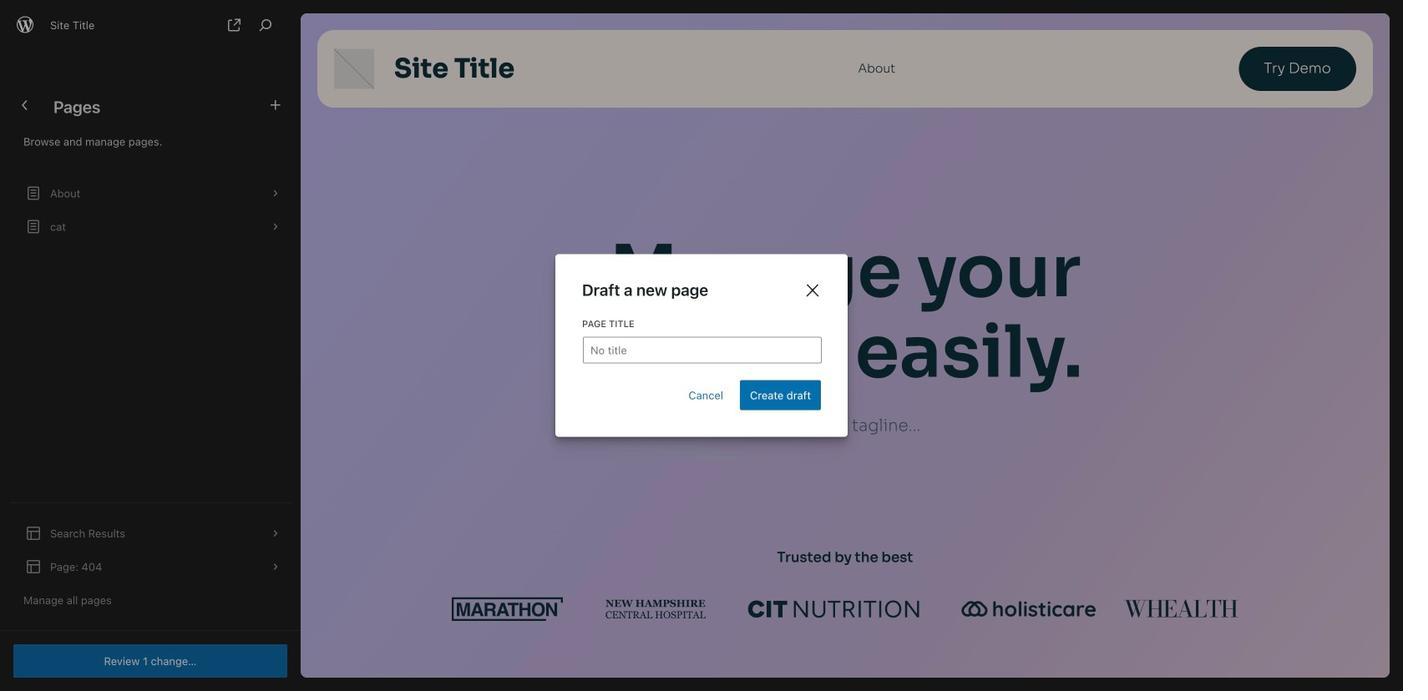 Task type: describe. For each thing, give the bounding box(es) containing it.
view site (opens in a new tab) image
[[224, 15, 244, 35]]

No title text field
[[583, 337, 822, 364]]

close image
[[803, 281, 823, 301]]

draft a new page image
[[266, 95, 286, 115]]



Task type: locate. For each thing, give the bounding box(es) containing it.
list
[[10, 177, 291, 243]]

document
[[555, 254, 848, 437]]

open command palette image
[[256, 15, 276, 35]]

back image
[[15, 95, 35, 115]]



Task type: vqa. For each thing, say whether or not it's contained in the screenshot.
UNDO ICON on the left of the page
no



